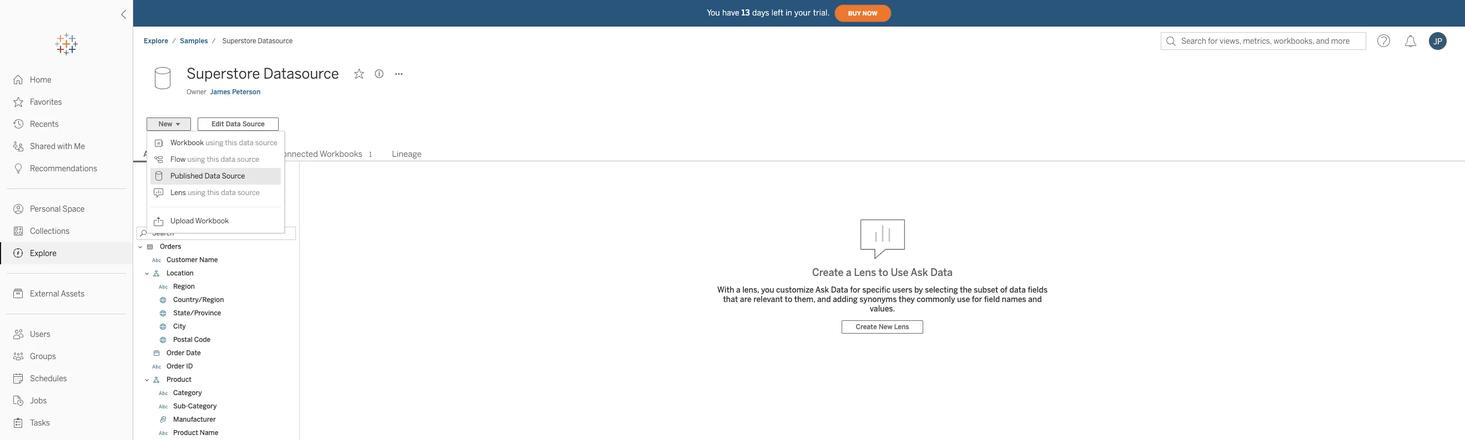 Task type: describe. For each thing, give the bounding box(es) containing it.
by text only_f5he34f image for collections
[[13, 227, 23, 237]]

13
[[742, 8, 750, 17]]

upload
[[170, 217, 194, 226]]

by text only_f5he34f image for recents
[[13, 119, 23, 129]]

users link
[[0, 324, 133, 346]]

external assets
[[30, 290, 85, 299]]

users
[[30, 330, 50, 340]]

schedules link
[[0, 368, 133, 390]]

you
[[707, 8, 720, 17]]

in
[[786, 8, 792, 17]]

data for ask
[[160, 149, 179, 159]]

datasource inside main content
[[263, 65, 339, 83]]

published data source
[[170, 172, 245, 181]]

upload workbook
[[170, 217, 229, 226]]

home
[[30, 76, 52, 85]]

this for lens
[[207, 189, 219, 197]]

explore for explore / samples /
[[144, 37, 168, 45]]

connections
[[199, 149, 247, 159]]

2 / from the left
[[212, 37, 216, 45]]

recommendations
[[30, 164, 97, 174]]

buy now button
[[834, 4, 892, 22]]

by text only_f5he34f image for explore
[[13, 249, 23, 259]]

source for lens using this data source
[[237, 189, 260, 197]]

navigation panel element
[[0, 33, 133, 441]]

source for flow using this data source
[[237, 156, 259, 164]]

workbook using this data source
[[170, 139, 278, 147]]

groups link
[[0, 346, 133, 368]]

main navigation. press the up and down arrow keys to access links. element
[[0, 69, 133, 441]]

tasks link
[[0, 413, 133, 435]]

menu containing workbook
[[147, 132, 284, 233]]

buy now
[[848, 10, 878, 17]]

by text only_f5he34f image for favorites
[[13, 97, 23, 107]]

schedules
[[30, 375, 67, 384]]

samples link
[[179, 37, 209, 46]]

collections
[[30, 227, 70, 237]]

your
[[795, 8, 811, 17]]

tasks
[[30, 419, 50, 429]]

james
[[210, 88, 230, 96]]

personal space link
[[0, 198, 133, 220]]

by text only_f5he34f image for personal space
[[13, 204, 23, 214]]

favorites link
[[0, 91, 133, 113]]

0 vertical spatial datasource
[[258, 37, 293, 45]]

0 vertical spatial superstore datasource
[[222, 37, 293, 45]]

favorites
[[30, 98, 62, 107]]

with
[[57, 142, 72, 152]]

peterson
[[232, 88, 261, 96]]

using for flow
[[187, 156, 205, 164]]

superstore datasource element
[[219, 37, 296, 45]]

superstore datasource inside main content
[[187, 65, 339, 83]]

shared with me
[[30, 142, 85, 152]]

by text only_f5he34f image for tasks
[[13, 419, 23, 429]]

connected
[[276, 149, 318, 159]]

edit data source
[[212, 120, 265, 128]]

shared with me link
[[0, 135, 133, 158]]

flow
[[170, 156, 186, 164]]

Search for views, metrics, workbooks, and more text field
[[1161, 32, 1367, 50]]

owner james peterson
[[187, 88, 261, 96]]

trial.
[[813, 8, 830, 17]]

by text only_f5he34f image for groups
[[13, 352, 23, 362]]

personal space
[[30, 205, 85, 214]]

1 / from the left
[[172, 37, 176, 45]]

edit
[[212, 120, 224, 128]]

recents
[[30, 120, 59, 129]]

this for flow
[[207, 156, 219, 164]]

by text only_f5he34f image for users
[[13, 330, 23, 340]]

personal
[[30, 205, 61, 214]]

0 vertical spatial explore link
[[143, 37, 169, 46]]

superstore inside main content
[[187, 65, 260, 83]]

data source image
[[147, 63, 180, 96]]

using for workbook
[[206, 139, 223, 147]]

source for workbook using this data source
[[255, 139, 278, 147]]

new
[[159, 120, 172, 128]]

data for published
[[205, 172, 220, 181]]



Task type: locate. For each thing, give the bounding box(es) containing it.
by text only_f5he34f image inside explore link
[[13, 249, 23, 259]]

recommendations link
[[0, 158, 133, 180]]

using right lens
[[188, 189, 206, 197]]

data for edit
[[226, 120, 241, 128]]

explore inside main navigation. press the up and down arrow keys to access links. element
[[30, 249, 57, 259]]

1 right workbooks
[[369, 151, 372, 159]]

data inside button
[[226, 120, 241, 128]]

using up the connections
[[206, 139, 223, 147]]

0 horizontal spatial /
[[172, 37, 176, 45]]

lineage
[[392, 149, 422, 159]]

by text only_f5he34f image left favorites
[[13, 97, 23, 107]]

me
[[74, 142, 85, 152]]

1 vertical spatial using
[[187, 156, 205, 164]]

source for published data source
[[222, 172, 245, 181]]

0 vertical spatial explore
[[144, 37, 168, 45]]

by text only_f5he34f image left users
[[13, 330, 23, 340]]

1 vertical spatial explore link
[[0, 243, 133, 265]]

superstore datasource main content
[[133, 56, 1465, 441]]

5 by text only_f5he34f image from the top
[[13, 164, 23, 174]]

3 by text only_f5he34f image from the top
[[13, 119, 23, 129]]

5 by text only_f5he34f image from the top
[[13, 419, 23, 429]]

owner
[[187, 88, 207, 96]]

recents link
[[0, 113, 133, 135]]

1 vertical spatial superstore
[[187, 65, 260, 83]]

by text only_f5he34f image inside jobs link
[[13, 396, 23, 406]]

data right edit
[[226, 120, 241, 128]]

source down peterson
[[242, 120, 265, 128]]

edit data source button
[[198, 118, 279, 131]]

7 by text only_f5he34f image from the top
[[13, 330, 23, 340]]

1 for connected workbooks
[[369, 151, 372, 159]]

using right flow
[[187, 156, 205, 164]]

2 horizontal spatial data
[[226, 120, 241, 128]]

by text only_f5he34f image left the recommendations
[[13, 164, 23, 174]]

1 horizontal spatial explore
[[144, 37, 168, 45]]

source down published data source menu item
[[237, 189, 260, 197]]

data for workbook using this data source
[[239, 139, 254, 147]]

explore link down collections
[[0, 243, 133, 265]]

0 horizontal spatial explore link
[[0, 243, 133, 265]]

left
[[772, 8, 784, 17]]

published
[[170, 172, 203, 181]]

data down edit data source
[[239, 139, 254, 147]]

external assets link
[[0, 283, 133, 305]]

ask data
[[143, 149, 179, 159]]

have
[[722, 8, 740, 17]]

by text only_f5he34f image inside recommendations link
[[13, 164, 23, 174]]

1 horizontal spatial data
[[205, 172, 220, 181]]

workbook down lens using this data source
[[195, 217, 229, 226]]

this up the connections
[[225, 139, 237, 147]]

james peterson link
[[210, 87, 261, 97]]

by text only_f5he34f image inside shared with me link
[[13, 142, 23, 152]]

source
[[255, 139, 278, 147], [237, 156, 259, 164], [237, 189, 260, 197]]

source inside menu item
[[222, 172, 245, 181]]

1 vertical spatial data
[[221, 156, 235, 164]]

explore
[[144, 37, 168, 45], [30, 249, 57, 259]]

workbook
[[170, 139, 204, 147], [195, 217, 229, 226]]

0 horizontal spatial 1
[[254, 151, 257, 159]]

4 by text only_f5he34f image from the top
[[13, 142, 23, 152]]

days
[[752, 8, 770, 17]]

0 vertical spatial this
[[225, 139, 237, 147]]

0 vertical spatial data
[[226, 120, 241, 128]]

4 by text only_f5he34f image from the top
[[13, 374, 23, 384]]

0 vertical spatial workbook
[[170, 139, 204, 147]]

data down the workbook using this data source
[[221, 156, 235, 164]]

0 vertical spatial source
[[255, 139, 278, 147]]

sub-spaces tab list
[[133, 148, 1465, 163]]

by text only_f5he34f image for recommendations
[[13, 164, 23, 174]]

1 vertical spatial datasource
[[263, 65, 339, 83]]

1 horizontal spatial explore link
[[143, 37, 169, 46]]

lens using this data source
[[170, 189, 260, 197]]

2 vertical spatial data
[[221, 189, 236, 197]]

collections link
[[0, 220, 133, 243]]

1 vertical spatial source
[[237, 156, 259, 164]]

data inside menu item
[[205, 172, 220, 181]]

by text only_f5he34f image for schedules
[[13, 374, 23, 384]]

0 horizontal spatial explore
[[30, 249, 57, 259]]

2 by text only_f5he34f image from the top
[[13, 227, 23, 237]]

0 vertical spatial superstore
[[222, 37, 256, 45]]

by text only_f5he34f image left 'recents' in the top of the page
[[13, 119, 23, 129]]

/
[[172, 37, 176, 45], [212, 37, 216, 45]]

source up connected
[[255, 139, 278, 147]]

0 vertical spatial source
[[242, 120, 265, 128]]

superstore
[[222, 37, 256, 45], [187, 65, 260, 83]]

1 1 from the left
[[254, 151, 257, 159]]

this
[[225, 139, 237, 147], [207, 156, 219, 164], [207, 189, 219, 197]]

data
[[239, 139, 254, 147], [221, 156, 235, 164], [221, 189, 236, 197]]

source inside button
[[242, 120, 265, 128]]

ask
[[143, 149, 158, 159]]

explore / samples /
[[144, 37, 216, 45]]

by text only_f5he34f image for shared with me
[[13, 142, 23, 152]]

1 vertical spatial data
[[160, 149, 179, 159]]

9 by text only_f5he34f image from the top
[[13, 396, 23, 406]]

/ left samples
[[172, 37, 176, 45]]

2 vertical spatial using
[[188, 189, 206, 197]]

6 by text only_f5he34f image from the top
[[13, 289, 23, 299]]

by text only_f5he34f image inside schedules 'link'
[[13, 374, 23, 384]]

/ right samples link
[[212, 37, 216, 45]]

1 right the connections
[[254, 151, 257, 159]]

by text only_f5he34f image inside recents link
[[13, 119, 23, 129]]

now
[[863, 10, 878, 17]]

superstore right samples
[[222, 37, 256, 45]]

data down flow using this data source at top
[[205, 172, 220, 181]]

by text only_f5he34f image inside groups link
[[13, 352, 23, 362]]

1 vertical spatial explore
[[30, 249, 57, 259]]

by text only_f5he34f image left external
[[13, 289, 23, 299]]

1 horizontal spatial /
[[212, 37, 216, 45]]

by text only_f5he34f image for jobs
[[13, 396, 23, 406]]

data right the "ask"
[[160, 149, 179, 159]]

1 for connections
[[254, 151, 257, 159]]

1 vertical spatial superstore datasource
[[187, 65, 339, 83]]

assets
[[61, 290, 85, 299]]

by text only_f5he34f image for external assets
[[13, 289, 23, 299]]

0 vertical spatial using
[[206, 139, 223, 147]]

flow using this data source
[[170, 156, 259, 164]]

source for edit data source
[[242, 120, 265, 128]]

superstore up "owner james peterson"
[[187, 65, 260, 83]]

buy
[[848, 10, 861, 17]]

by text only_f5he34f image
[[13, 75, 23, 85], [13, 97, 23, 107], [13, 119, 23, 129], [13, 142, 23, 152], [13, 164, 23, 174], [13, 289, 23, 299], [13, 330, 23, 340], [13, 352, 23, 362], [13, 396, 23, 406]]

by text only_f5he34f image left home
[[13, 75, 23, 85]]

source down the connections
[[222, 172, 245, 181]]

by text only_f5he34f image inside personal space 'link'
[[13, 204, 23, 214]]

connected workbooks
[[276, 149, 363, 159]]

by text only_f5he34f image for home
[[13, 75, 23, 85]]

2 1 from the left
[[369, 151, 372, 159]]

explore for explore
[[30, 249, 57, 259]]

groups
[[30, 353, 56, 362]]

samples
[[180, 37, 208, 45]]

by text only_f5he34f image inside tasks link
[[13, 419, 23, 429]]

0 vertical spatial data
[[239, 139, 254, 147]]

data for flow using this data source
[[221, 156, 235, 164]]

datasource
[[258, 37, 293, 45], [263, 65, 339, 83]]

1 by text only_f5he34f image from the top
[[13, 75, 23, 85]]

superstore datasource
[[222, 37, 293, 45], [187, 65, 339, 83]]

3 by text only_f5he34f image from the top
[[13, 249, 23, 259]]

external
[[30, 290, 59, 299]]

data down published data source menu item
[[221, 189, 236, 197]]

by text only_f5he34f image inside favorites link
[[13, 97, 23, 107]]

1 vertical spatial this
[[207, 156, 219, 164]]

using
[[206, 139, 223, 147], [187, 156, 205, 164], [188, 189, 206, 197]]

1
[[254, 151, 257, 159], [369, 151, 372, 159]]

you have 13 days left in your trial.
[[707, 8, 830, 17]]

by text only_f5he34f image inside users link
[[13, 330, 23, 340]]

by text only_f5he34f image inside home link
[[13, 75, 23, 85]]

this up published data source menu item
[[207, 156, 219, 164]]

by text only_f5he34f image left jobs
[[13, 396, 23, 406]]

this down published data source menu item
[[207, 189, 219, 197]]

2 vertical spatial source
[[237, 189, 260, 197]]

menu
[[147, 132, 284, 233]]

1 vertical spatial workbook
[[195, 217, 229, 226]]

by text only_f5he34f image inside external assets link
[[13, 289, 23, 299]]

source down the workbook using this data source
[[237, 156, 259, 164]]

source
[[242, 120, 265, 128], [222, 172, 245, 181]]

lens
[[170, 189, 186, 197]]

by text only_f5he34f image
[[13, 204, 23, 214], [13, 227, 23, 237], [13, 249, 23, 259], [13, 374, 23, 384], [13, 419, 23, 429]]

new button
[[147, 118, 191, 131]]

1 by text only_f5he34f image from the top
[[13, 204, 23, 214]]

published data source menu item
[[150, 168, 281, 185]]

1 vertical spatial source
[[222, 172, 245, 181]]

home link
[[0, 69, 133, 91]]

space
[[62, 205, 85, 214]]

0 horizontal spatial data
[[160, 149, 179, 159]]

data
[[226, 120, 241, 128], [160, 149, 179, 159], [205, 172, 220, 181]]

workbooks
[[320, 149, 363, 159]]

shared
[[30, 142, 56, 152]]

using for lens
[[188, 189, 206, 197]]

data for lens using this data source
[[221, 189, 236, 197]]

8 by text only_f5he34f image from the top
[[13, 352, 23, 362]]

by text only_f5he34f image left shared
[[13, 142, 23, 152]]

1 horizontal spatial 1
[[369, 151, 372, 159]]

jobs
[[30, 397, 47, 406]]

by text only_f5he34f image left groups
[[13, 352, 23, 362]]

data inside sub-spaces tab list
[[160, 149, 179, 159]]

by text only_f5he34f image inside the collections link
[[13, 227, 23, 237]]

explore link left samples
[[143, 37, 169, 46]]

explore left samples
[[144, 37, 168, 45]]

workbook up flow
[[170, 139, 204, 147]]

2 vertical spatial data
[[205, 172, 220, 181]]

explore down collections
[[30, 249, 57, 259]]

this for workbook
[[225, 139, 237, 147]]

jobs link
[[0, 390, 133, 413]]

explore link
[[143, 37, 169, 46], [0, 243, 133, 265]]

2 by text only_f5he34f image from the top
[[13, 97, 23, 107]]

2 vertical spatial this
[[207, 189, 219, 197]]



Task type: vqa. For each thing, say whether or not it's contained in the screenshot.
Home
yes



